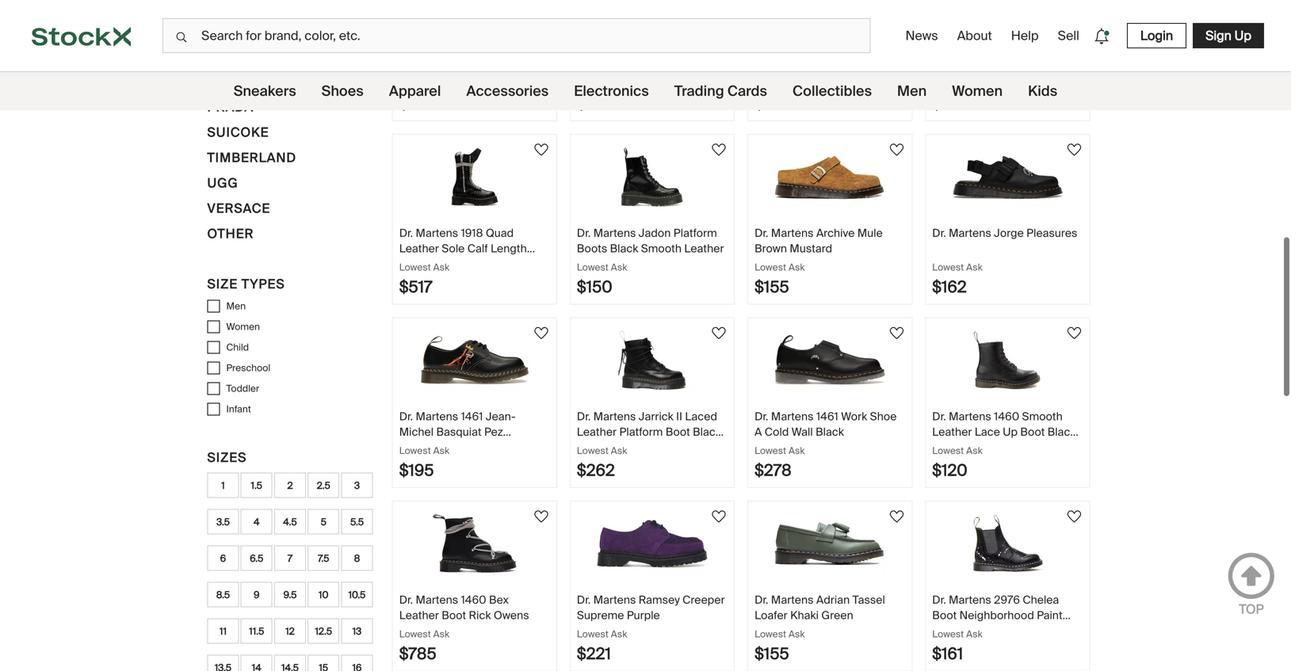 Task type: describe. For each thing, give the bounding box(es) containing it.
4.5
[[283, 516, 297, 528]]

1.5
[[251, 480, 262, 492]]

smooth inside 'dr. martens 1460 smooth leather lace up boot black (women's)'
[[1023, 410, 1063, 424]]

$82
[[577, 94, 606, 114]]

tassel inside "dr. martens adrian vintage tassel loafer black quilon lowest ask $136"
[[933, 58, 966, 72]]

follow image for $161
[[1065, 508, 1084, 527]]

mustard
[[790, 241, 833, 256]]

louis vuitton
[[207, 48, 313, 65]]

size types
[[207, 276, 285, 293]]

polo
[[207, 73, 245, 90]]

apparel link
[[389, 72, 441, 110]]

men link
[[898, 72, 927, 110]]

follow image for $162
[[1065, 140, 1084, 159]]

lowest ask $745
[[755, 78, 805, 114]]

bex for $82
[[664, 42, 684, 57]]

martens for dr. martens 1460 bex leather boot rick owens lowest ask $785
[[416, 593, 459, 608]]

dr. for dr. martens 2976 chelea boot neighborhood paint splatter
[[933, 593, 947, 608]]

dr. for dr. martens 1460 quad leather sole pentagram wrap lace boot rick owens black
[[755, 42, 769, 57]]

black inside "dr. martens adrian vintage tassel loafer black quilon lowest ask $136"
[[1004, 58, 1032, 72]]

quad for $517
[[486, 226, 514, 241]]

1460 for $250
[[461, 42, 487, 57]]

lowest ask $120
[[933, 445, 983, 481]]

5 button
[[308, 510, 340, 535]]

smooth inside dr. martens jarrick ii laced leather platform boot black smooth paris
[[577, 440, 618, 455]]

ask inside dr. martens 1460 boot jean- michel basquiat lowest ask $250
[[433, 78, 450, 90]]

women inside product category switcher element
[[953, 82, 1003, 100]]

dr. martens 2976 chelea boot neighborhood paint splatter
[[933, 593, 1063, 638]]

dr. martens adrian vintage tassel loafer black quilon lowest ask $136
[[933, 42, 1070, 114]]

ii
[[677, 410, 683, 424]]

platform inside 'dr. martens jadon platform boots black smooth leather lowest ask $150'
[[674, 226, 718, 241]]

dr. martens archive mule brown mustard image
[[775, 148, 886, 207]]

sole for $745
[[798, 58, 821, 72]]

dr. martens 1461 work shoe a cold wall black lowest ask $278
[[755, 410, 897, 481]]

9.5 button
[[274, 583, 306, 608]]

wall
[[792, 425, 813, 440]]

2976
[[995, 593, 1021, 608]]

pleasures inside dr. martens 1461 bex pleasures tie dye lowest ask $82
[[577, 58, 628, 72]]

prada
[[207, 99, 254, 115]]

dr. for dr. martens adrian vintage tassel loafer black quilon lowest ask $136
[[933, 42, 947, 57]]

10
[[319, 589, 329, 601]]

$195
[[399, 461, 434, 481]]

(women's) inside dr. martens 1918 quad leather sole calf length boot rick owens black (women's)
[[399, 272, 452, 286]]

1 button
[[207, 473, 239, 499]]

hermes
[[207, 23, 265, 39]]

shoes link
[[322, 72, 364, 110]]

lowest ask $517
[[399, 261, 450, 297]]

martens for dr. martens adrian vintage tassel loafer black quilon lowest ask $136
[[949, 42, 992, 57]]

ramsey
[[639, 593, 680, 608]]

shoe
[[870, 410, 897, 424]]

quilon
[[1035, 58, 1068, 72]]

11.5 button
[[241, 619, 273, 644]]

dr. martens 1918 quad leather sole calf length boot rick owens black (women's) image
[[419, 148, 530, 207]]

lowest inside lowest ask $161
[[933, 628, 965, 641]]

dr. martens jarrick ii laced leather platform boot black smooth paris image
[[597, 331, 708, 391]]

polo ralph lauren button
[[207, 72, 354, 97]]

2
[[287, 480, 293, 492]]

dr. martens ramsey creeper supreme purple image
[[597, 515, 708, 574]]

jean- inside dr. martens 1461 jean- michel basquiat pez dispenser
[[486, 410, 516, 424]]

13
[[353, 626, 362, 638]]

stockx logo image
[[32, 27, 131, 46]]

lowest ask $195
[[399, 445, 450, 481]]

archive
[[817, 226, 855, 241]]

sell link
[[1052, 21, 1086, 50]]

follow image for black
[[888, 324, 907, 343]]

owens inside dr. martens 1918 quad leather sole calf length boot rick owens black (women's)
[[451, 257, 487, 271]]

follow image right "dr. martens 1460 smooth leather lace up boot black (women's)" image
[[1065, 324, 1084, 343]]

calf
[[468, 241, 488, 256]]

6 button
[[207, 546, 239, 571]]

ask inside dr. martens 1461 work shoe a cold wall black lowest ask $278
[[789, 445, 805, 457]]

black inside 'dr. martens 1460 smooth leather lace up boot black (women's)'
[[1048, 425, 1077, 440]]

boot inside 'dr. martens 1460 smooth leather lace up boot black (women's)'
[[1021, 425, 1046, 440]]

black inside the dr. martens 1460 quad leather sole pentagram wrap lace boot rick owens black
[[755, 88, 783, 103]]

10.5 button
[[341, 583, 373, 608]]

smooth inside 'dr. martens jadon platform boots black smooth leather lowest ask $150'
[[641, 241, 682, 256]]

bex for ask
[[489, 593, 509, 608]]

lowest inside lowest ask $262
[[577, 445, 609, 457]]

leather for dr. martens 1918 quad leather sole calf length boot rick owens black (women's)
[[399, 241, 439, 256]]

michel inside dr. martens 1461 jean- michel basquiat pez dispenser
[[399, 425, 434, 440]]

lowest inside lowest ask $195
[[399, 445, 431, 457]]

boot inside dr. martens jarrick ii laced leather platform boot black smooth paris
[[666, 425, 691, 440]]

ask inside the dr. martens 1460 bex leather boot rick owens lowest ask $785
[[433, 628, 450, 641]]

7 button
[[274, 546, 306, 571]]

ask inside dr. martens 1461 bex pleasures tie dye lowest ask $82
[[611, 78, 628, 90]]

6.5 button
[[241, 546, 273, 571]]

lowest inside "dr. martens adrian vintage tassel loafer black quilon lowest ask $136"
[[933, 78, 965, 90]]

lowest inside dr. martens 1461 bex pleasures tie dye lowest ask $82
[[577, 78, 609, 90]]

dr. martens 1461 jean-michel basquiat pez dispenser image
[[419, 331, 530, 391]]

ask inside lowest ask $517
[[433, 261, 450, 274]]

dr. martens 1460 smooth leather lace up boot black (women's)
[[933, 410, 1077, 455]]

(women's) inside 'dr. martens 1460 smooth leather lace up boot black (women's)'
[[933, 440, 986, 455]]

login button
[[1128, 23, 1187, 48]]

suicoke
[[207, 124, 269, 141]]

ask inside "dr. martens adrian vintage tassel loafer black quilon lowest ask $136"
[[967, 78, 983, 90]]

dr. martens jarrick ii laced leather platform boot black smooth paris
[[577, 410, 722, 455]]

dr. martens 1461 work shoe a cold wall black image
[[775, 331, 886, 391]]

martens for dr. martens ramsey creeper supreme purple lowest ask $221
[[594, 593, 636, 608]]

neighborhood
[[960, 608, 1035, 623]]

rick inside the dr. martens 1460 bex leather boot rick owens lowest ask $785
[[469, 608, 491, 623]]

3
[[354, 480, 360, 492]]

paris
[[621, 440, 646, 455]]

6
[[220, 553, 226, 565]]

trading cards
[[675, 82, 768, 100]]

paint
[[1037, 608, 1063, 623]]

adrian for ask
[[995, 42, 1028, 57]]

lowest inside lowest ask $120
[[933, 445, 965, 457]]

men inside product category switcher element
[[898, 82, 927, 100]]

toddler
[[226, 383, 259, 395]]

lowest ask $162
[[933, 261, 983, 297]]

martens for dr. martens 1460 boot jean- michel basquiat lowest ask $250
[[416, 42, 459, 57]]

about link
[[951, 21, 999, 50]]

8 button
[[341, 546, 373, 571]]

follow image for $150
[[710, 140, 729, 159]]

michel inside dr. martens 1460 boot jean- michel basquiat lowest ask $250
[[399, 58, 434, 72]]

4
[[254, 516, 260, 528]]

basquiat inside dr. martens 1461 jean- michel basquiat pez dispenser
[[437, 425, 482, 440]]

boot inside the dr. martens 1460 quad leather sole pentagram wrap lace boot rick owens black
[[813, 73, 837, 88]]

lowest inside dr. martens 1461 work shoe a cold wall black lowest ask $278
[[755, 445, 787, 457]]

types
[[242, 276, 285, 293]]

dr. for dr. martens jarrick ii laced leather platform boot black smooth paris
[[577, 410, 591, 424]]

owens inside the dr. martens 1460 bex leather boot rick owens lowest ask $785
[[494, 608, 529, 623]]

$162
[[933, 277, 967, 297]]

1460 for (women's)
[[995, 410, 1020, 424]]

length
[[491, 241, 527, 256]]

lowest inside dr. martens adrian tassel loafer khaki green lowest ask $155
[[755, 628, 787, 641]]

ask inside lowest ask $120
[[967, 445, 983, 457]]

louis vuitton button
[[207, 46, 313, 72]]

lowest inside the dr. martens archive mule brown mustard lowest ask $155
[[755, 261, 787, 274]]

boots
[[577, 241, 608, 256]]

collectibles
[[793, 82, 872, 100]]

lace inside 'dr. martens 1460 smooth leather lace up boot black (women's)'
[[975, 425, 1001, 440]]

Search... search field
[[163, 18, 871, 53]]

follow image down accessories
[[532, 140, 551, 159]]

leather inside dr. martens jarrick ii laced leather platform boot black smooth paris
[[577, 425, 617, 440]]

adrian for $155
[[817, 593, 850, 608]]

martens for dr. martens 1918 quad leather sole calf length boot rick owens black (women's)
[[416, 226, 459, 241]]

dr. for dr. martens archive mule brown mustard lowest ask $155
[[755, 226, 769, 241]]

rick inside the dr. martens 1460 quad leather sole pentagram wrap lace boot rick owens black
[[840, 73, 862, 88]]

a
[[755, 425, 762, 440]]

boot inside dr. martens 1918 quad leather sole calf length boot rick owens black (women's)
[[399, 257, 424, 271]]

trading cards link
[[675, 72, 768, 110]]

other button
[[207, 224, 254, 250]]

sneakers
[[234, 82, 296, 100]]

ask inside the lowest ask $162
[[967, 261, 983, 274]]

10.5
[[349, 589, 366, 601]]

ask inside lowest ask $195
[[433, 445, 450, 457]]

ask inside lowest ask $262
[[611, 445, 628, 457]]

lowest inside lowest ask $745
[[755, 78, 787, 90]]

6.5
[[250, 553, 263, 565]]

accessories
[[467, 82, 549, 100]]

lace inside the dr. martens 1460 quad leather sole pentagram wrap lace boot rick owens black
[[785, 73, 810, 88]]

black inside dr. martens 1918 quad leather sole calf length boot rick owens black (women's)
[[490, 257, 518, 271]]

kids link
[[1029, 72, 1058, 110]]

news
[[906, 27, 939, 44]]

2.5 button
[[308, 473, 340, 499]]

dr. for dr. martens jorge pleasures
[[933, 226, 947, 241]]

notification unread icon image
[[1091, 25, 1113, 47]]

sign
[[1206, 27, 1232, 44]]

dr. martens 1460 smooth leather lace up boot black (women's) image
[[953, 331, 1064, 391]]

1461 inside dr. martens 1461 jean- michel basquiat pez dispenser
[[461, 410, 483, 424]]

electronics link
[[574, 72, 649, 110]]

dr. martens jadon platform boots black smooth leather lowest ask $150
[[577, 226, 724, 297]]

$136
[[933, 94, 967, 114]]

follow image for $785
[[532, 508, 551, 527]]

1 vertical spatial women
[[226, 321, 260, 333]]

9 button
[[241, 583, 273, 608]]

leather for dr. martens 1460 smooth leather lace up boot black (women's)
[[933, 425, 973, 440]]



Task type: locate. For each thing, give the bounding box(es) containing it.
dr. martens adrian tassel loafer khaki green lowest ask $155
[[755, 593, 886, 665]]

jean- inside dr. martens 1460 boot jean- michel basquiat lowest ask $250
[[516, 42, 546, 57]]

dr. martens jadon platform boots black smooth leather image
[[597, 148, 708, 207]]

leather inside dr. martens 1918 quad leather sole calf length boot rick owens black (women's)
[[399, 241, 439, 256]]

0 vertical spatial bex
[[664, 42, 684, 57]]

michel up dispenser
[[399, 425, 434, 440]]

login
[[1141, 27, 1174, 44]]

5.5 button
[[341, 510, 373, 535]]

1461
[[639, 42, 661, 57], [461, 410, 483, 424], [817, 410, 839, 424]]

leather up wrap
[[755, 58, 795, 72]]

1 horizontal spatial women
[[953, 82, 1003, 100]]

dr. martens archive mule brown mustard lowest ask $155
[[755, 226, 883, 297]]

dr. up the lowest ask $162
[[933, 226, 947, 241]]

1 vertical spatial platform
[[620, 425, 663, 440]]

dr. for dr. martens ramsey creeper supreme purple lowest ask $221
[[577, 593, 591, 608]]

dr. up splatter in the bottom of the page
[[933, 593, 947, 608]]

follow image right 'dr. martens jarrick ii laced leather platform boot black smooth paris' image
[[710, 324, 729, 343]]

dr. up boots
[[577, 226, 591, 241]]

1460 down "dr. martens 1460 smooth leather lace up boot black (women's)" image
[[995, 410, 1020, 424]]

0 vertical spatial rick
[[840, 73, 862, 88]]

1 horizontal spatial pleasures
[[1027, 226, 1078, 241]]

martens inside dr. martens 2976 chelea boot neighborhood paint splatter
[[949, 593, 992, 608]]

dr. up lowest ask $517
[[399, 226, 413, 241]]

dr. up apparel
[[399, 42, 413, 57]]

black inside dr. martens jarrick ii laced leather platform boot black smooth paris
[[693, 425, 722, 440]]

quad inside the dr. martens 1460 quad leather sole pentagram wrap lace boot rick owens black
[[845, 42, 873, 57]]

rick
[[840, 73, 862, 88], [427, 257, 449, 271], [469, 608, 491, 623]]

0 horizontal spatial 1461
[[461, 410, 483, 424]]

1 horizontal spatial loafer
[[968, 58, 1001, 72]]

timberland
[[207, 150, 297, 166]]

0 horizontal spatial quad
[[486, 226, 514, 241]]

1 vertical spatial michel
[[399, 425, 434, 440]]

sell
[[1058, 27, 1080, 44]]

loafer inside dr. martens adrian tassel loafer khaki green lowest ask $155
[[755, 608, 788, 623]]

dr. inside dr. martens 1461 jean- michel basquiat pez dispenser
[[399, 410, 413, 424]]

0 horizontal spatial sole
[[442, 241, 465, 256]]

1 vertical spatial pleasures
[[1027, 226, 1078, 241]]

ask inside lowest ask $161
[[967, 628, 983, 641]]

splatter
[[933, 624, 973, 638]]

platform
[[674, 226, 718, 241], [620, 425, 663, 440]]

1 horizontal spatial platform
[[674, 226, 718, 241]]

1460 down dr. martens 1460 bex leather boot rick owens image
[[461, 593, 487, 608]]

ask inside dr. martens adrian tassel loafer khaki green lowest ask $155
[[789, 628, 805, 641]]

basquiat
[[437, 58, 482, 72], [437, 425, 482, 440]]

shoes
[[322, 82, 364, 100]]

dr. right 10.5 button
[[399, 593, 413, 608]]

leather up $785
[[399, 608, 439, 623]]

martens inside dr. martens 1460 boot jean- michel basquiat lowest ask $250
[[416, 42, 459, 57]]

martens inside "dr. martens adrian vintage tassel loafer black quilon lowest ask $136"
[[949, 42, 992, 57]]

sole down 1918
[[442, 241, 465, 256]]

leather inside the dr. martens 1460 bex leather boot rick owens lowest ask $785
[[399, 608, 439, 623]]

michel up apparel
[[399, 58, 434, 72]]

lowest inside 'dr. martens jadon platform boots black smooth leather lowest ask $150'
[[577, 261, 609, 274]]

ask
[[433, 78, 450, 90], [611, 78, 628, 90], [789, 78, 805, 90], [967, 78, 983, 90], [433, 261, 450, 274], [611, 261, 628, 274], [789, 261, 805, 274], [967, 261, 983, 274], [433, 445, 450, 457], [611, 445, 628, 457], [789, 445, 805, 457], [967, 445, 983, 457], [433, 628, 450, 641], [611, 628, 628, 641], [789, 628, 805, 641], [967, 628, 983, 641]]

boot inside dr. martens 2976 chelea boot neighborhood paint splatter
[[933, 608, 957, 623]]

2 basquiat from the top
[[437, 425, 482, 440]]

lowest ask $161
[[933, 628, 983, 665]]

dr. up wrap
[[755, 42, 769, 57]]

lowest inside the lowest ask $162
[[933, 261, 965, 274]]

7.5 button
[[308, 546, 340, 571]]

martens up lowest ask $120
[[949, 410, 992, 424]]

men down size types
[[226, 300, 246, 313]]

basquiat up apparel
[[437, 58, 482, 72]]

1461 down dr. martens 1461 jean-michel basquiat pez dispenser image
[[461, 410, 483, 424]]

chelea
[[1023, 593, 1060, 608]]

martens up neighborhood
[[949, 593, 992, 608]]

boot inside the dr. martens 1460 bex leather boot rick owens lowest ask $785
[[442, 608, 466, 623]]

pleasures up electronics on the top
[[577, 58, 628, 72]]

sizes
[[207, 450, 247, 466]]

1 horizontal spatial up
[[1235, 27, 1252, 44]]

adrian inside "dr. martens adrian vintage tassel loafer black quilon lowest ask $136"
[[995, 42, 1028, 57]]

martens inside 'dr. martens jadon platform boots black smooth leather lowest ask $150'
[[594, 226, 636, 241]]

martens for dr. martens 1460 smooth leather lace up boot black (women's)
[[949, 410, 992, 424]]

dr. martens ramsey creeper supreme purple lowest ask $221
[[577, 593, 725, 665]]

adrian inside dr. martens adrian tassel loafer khaki green lowest ask $155
[[817, 593, 850, 608]]

1 vertical spatial owens
[[451, 257, 487, 271]]

bex down dr. martens 1460 bex leather boot rick owens image
[[489, 593, 509, 608]]

0 vertical spatial smooth
[[641, 241, 682, 256]]

1 vertical spatial (women's)
[[933, 440, 986, 455]]

jean- up pez
[[486, 410, 516, 424]]

dr. martens adrian tassel loafer khaki green image
[[775, 515, 886, 574]]

0 horizontal spatial men
[[226, 300, 246, 313]]

dr.
[[399, 42, 413, 57], [577, 42, 591, 57], [755, 42, 769, 57], [933, 42, 947, 57], [399, 226, 413, 241], [577, 226, 591, 241], [755, 226, 769, 241], [933, 226, 947, 241], [399, 410, 413, 424], [577, 410, 591, 424], [755, 410, 769, 424], [933, 410, 947, 424], [399, 593, 413, 608], [577, 593, 591, 608], [755, 593, 769, 608], [933, 593, 947, 608]]

child
[[226, 342, 249, 354]]

dr. inside dr. martens adrian tassel loafer khaki green lowest ask $155
[[755, 593, 769, 608]]

3 button
[[341, 473, 373, 499]]

dr. for dr. martens jadon platform boots black smooth leather lowest ask $150
[[577, 226, 591, 241]]

9
[[254, 589, 260, 601]]

martens for dr. martens 1461 work shoe a cold wall black lowest ask $278
[[772, 410, 814, 424]]

2 horizontal spatial smooth
[[1023, 410, 1063, 424]]

martens for dr. martens 2976 chelea boot neighborhood paint splatter
[[949, 593, 992, 608]]

back to top image
[[1228, 553, 1276, 600]]

martens up apparel link
[[416, 42, 459, 57]]

0 vertical spatial $155
[[755, 277, 790, 297]]

martens for dr. martens jorge pleasures
[[949, 226, 992, 241]]

5.5
[[350, 516, 364, 528]]

dr. martens 2976 chelea boot neighborhood paint splatter image
[[953, 515, 1064, 574]]

0 vertical spatial sole
[[798, 58, 821, 72]]

platform inside dr. martens jarrick ii laced leather platform boot black smooth paris
[[620, 425, 663, 440]]

0 vertical spatial quad
[[845, 42, 873, 57]]

1 horizontal spatial rick
[[469, 608, 491, 623]]

dr. martens jorge pleasures image
[[953, 148, 1064, 207]]

leather up lowest ask $262
[[577, 425, 617, 440]]

follow image right dr. martens adrian tassel loafer khaki green image
[[888, 508, 907, 527]]

0 vertical spatial jean-
[[516, 42, 546, 57]]

1 vertical spatial smooth
[[1023, 410, 1063, 424]]

0 horizontal spatial adrian
[[817, 593, 850, 608]]

1460 up pentagram
[[817, 42, 842, 57]]

1 horizontal spatial bex
[[664, 42, 684, 57]]

tassel
[[933, 58, 966, 72], [853, 593, 886, 608]]

2 $155 from the top
[[755, 644, 790, 665]]

boot down dr. martens 1460 bex leather boot rick owens image
[[442, 608, 466, 623]]

dr. martens 1460 boot jean-michel basquiat image
[[419, 0, 530, 23]]

1 michel from the top
[[399, 58, 434, 72]]

follow image down men link
[[888, 140, 907, 159]]

1 horizontal spatial adrian
[[995, 42, 1028, 57]]

dr. up a at the right of page
[[755, 410, 769, 424]]

martens inside the dr. martens 1460 quad leather sole pentagram wrap lace boot rick owens black
[[772, 42, 814, 57]]

1 horizontal spatial sole
[[798, 58, 821, 72]]

0 horizontal spatial owens
[[451, 257, 487, 271]]

0 horizontal spatial smooth
[[577, 440, 618, 455]]

$155 inside the dr. martens archive mule brown mustard lowest ask $155
[[755, 277, 790, 297]]

martens for dr. martens 1460 quad leather sole pentagram wrap lace boot rick owens black
[[772, 42, 814, 57]]

martens up women link
[[949, 42, 992, 57]]

1 vertical spatial lace
[[975, 425, 1001, 440]]

0 horizontal spatial tassel
[[853, 593, 886, 608]]

smooth up $262
[[577, 440, 618, 455]]

1460 down the dr. martens 1460 boot jean-michel basquiat image
[[461, 42, 487, 57]]

martens up the wall
[[772, 410, 814, 424]]

follow image right dr. martens 1460 bex leather boot rick owens image
[[532, 508, 551, 527]]

ask inside 'dr. martens jadon platform boots black smooth leather lowest ask $150'
[[611, 261, 628, 274]]

0 vertical spatial platform
[[674, 226, 718, 241]]

0 horizontal spatial rick
[[427, 257, 449, 271]]

2 michel from the top
[[399, 425, 434, 440]]

sole inside dr. martens 1918 quad leather sole calf length boot rick owens black (women's)
[[442, 241, 465, 256]]

bex
[[664, 42, 684, 57], [489, 593, 509, 608]]

leather for dr. martens 1460 bex leather boot rick owens lowest ask $785
[[399, 608, 439, 623]]

accessories link
[[467, 72, 549, 110]]

basquiat inside dr. martens 1460 boot jean- michel basquiat lowest ask $250
[[437, 58, 482, 72]]

ask inside dr. martens ramsey creeper supreme purple lowest ask $221
[[611, 628, 628, 641]]

1 vertical spatial basquiat
[[437, 425, 482, 440]]

dr. for dr. martens adrian tassel loafer khaki green lowest ask $155
[[755, 593, 769, 608]]

follow image right dr. martens 1461 jean-michel basquiat pez dispenser image
[[532, 324, 551, 343]]

up
[[1235, 27, 1252, 44], [1003, 425, 1018, 440]]

martens for dr. martens 1461 bex pleasures tie dye lowest ask $82
[[594, 42, 636, 57]]

$221
[[577, 644, 611, 665]]

jarrick
[[639, 410, 674, 424]]

0 vertical spatial adrian
[[995, 42, 1028, 57]]

dr. for dr. martens 1460 smooth leather lace up boot black (women's)
[[933, 410, 947, 424]]

0 vertical spatial michel
[[399, 58, 434, 72]]

martens up dispenser
[[416, 410, 459, 424]]

1
[[221, 480, 225, 492]]

boot down ii
[[666, 425, 691, 440]]

boot up accessories
[[489, 42, 514, 57]]

preschool
[[226, 362, 271, 374]]

bex up the dye
[[664, 42, 684, 57]]

smooth down "dr. martens 1460 smooth leather lace up boot black (women's)" image
[[1023, 410, 1063, 424]]

women down about link
[[953, 82, 1003, 100]]

0 horizontal spatial up
[[1003, 425, 1018, 440]]

hermes button
[[207, 21, 265, 46]]

1460 for ask
[[461, 593, 487, 608]]

martens left 1918
[[416, 226, 459, 241]]

follow image for ask
[[888, 508, 907, 527]]

$155 inside dr. martens adrian tassel loafer khaki green lowest ask $155
[[755, 644, 790, 665]]

1 horizontal spatial lace
[[975, 425, 1001, 440]]

boot up $517
[[399, 257, 424, 271]]

follow image right dr. martens ramsey creeper supreme purple 'image'
[[710, 508, 729, 527]]

martens up the mustard
[[772, 226, 814, 241]]

martens up supreme
[[594, 593, 636, 608]]

1 horizontal spatial tassel
[[933, 58, 966, 72]]

polo ralph lauren
[[207, 73, 354, 90]]

loafer left khaki
[[755, 608, 788, 623]]

quad for $745
[[845, 42, 873, 57]]

product category switcher element
[[0, 72, 1292, 110]]

sole inside the dr. martens 1460 quad leather sole pentagram wrap lace boot rick owens black
[[798, 58, 821, 72]]

rick up $517
[[427, 257, 449, 271]]

0 horizontal spatial women
[[226, 321, 260, 333]]

dr. left about link
[[933, 42, 947, 57]]

martens inside 'dr. martens 1460 smooth leather lace up boot black (women's)'
[[949, 410, 992, 424]]

7.5
[[318, 553, 329, 565]]

2 vertical spatial owens
[[494, 608, 529, 623]]

1 horizontal spatial quad
[[845, 42, 873, 57]]

leather inside 'dr. martens jadon platform boots black smooth leather lowest ask $150'
[[685, 241, 724, 256]]

0 horizontal spatial lace
[[785, 73, 810, 88]]

sole up collectibles on the right top
[[798, 58, 821, 72]]

jorge
[[995, 226, 1024, 241]]

0 vertical spatial (women's)
[[399, 272, 452, 286]]

dr. inside dr. martens 1461 bex pleasures tie dye lowest ask $82
[[577, 42, 591, 57]]

0 vertical spatial lace
[[785, 73, 810, 88]]

dr. for dr. martens 1461 bex pleasures tie dye lowest ask $82
[[577, 42, 591, 57]]

martens inside dr. martens 1461 jean- michel basquiat pez dispenser
[[416, 410, 459, 424]]

12.5 button
[[308, 619, 340, 644]]

lace right wrap
[[785, 73, 810, 88]]

1 vertical spatial $155
[[755, 644, 790, 665]]

men
[[898, 82, 927, 100], [226, 300, 246, 313]]

tassel up green at the bottom right of the page
[[853, 593, 886, 608]]

rick down dr. martens 1460 bex leather boot rick owens image
[[469, 608, 491, 623]]

lace up lowest ask $120
[[975, 425, 1001, 440]]

dr. up the brown
[[755, 226, 769, 241]]

1461 up the dye
[[639, 42, 661, 57]]

3.5
[[217, 516, 230, 528]]

pleasures right jorge
[[1027, 226, 1078, 241]]

dr. inside the dr. martens 1460 bex leather boot rick owens lowest ask $785
[[399, 593, 413, 608]]

0 vertical spatial owens
[[865, 73, 900, 88]]

dr. for dr. martens 1460 bex leather boot rick owens lowest ask $785
[[399, 593, 413, 608]]

dr. up lowest ask $262
[[577, 410, 591, 424]]

0 horizontal spatial pleasures
[[577, 58, 628, 72]]

martens for dr. martens archive mule brown mustard lowest ask $155
[[772, 226, 814, 241]]

martens inside the dr. martens 1460 bex leather boot rick owens lowest ask $785
[[416, 593, 459, 608]]

leather left the brown
[[685, 241, 724, 256]]

boot inside dr. martens 1460 boot jean- michel basquiat lowest ask $250
[[489, 42, 514, 57]]

1 $155 from the top
[[755, 277, 790, 297]]

follow image for $221
[[710, 508, 729, 527]]

1461 for $82
[[639, 42, 661, 57]]

0 vertical spatial men
[[898, 82, 927, 100]]

lowest inside dr. martens ramsey creeper supreme purple lowest ask $221
[[577, 628, 609, 641]]

up down "dr. martens 1460 smooth leather lace up boot black (women's)" image
[[1003, 425, 1018, 440]]

dr. martens jorge pleasures
[[933, 226, 1078, 241]]

0 vertical spatial basquiat
[[437, 58, 482, 72]]

martens left jorge
[[949, 226, 992, 241]]

martens for dr. martens jadon platform boots black smooth leather lowest ask $150
[[594, 226, 636, 241]]

1460 for boot
[[817, 42, 842, 57]]

boot up splatter in the bottom of the page
[[933, 608, 957, 623]]

dr. martens 1460 quad leather sole pentagram wrap lace boot rick owens black image
[[775, 0, 886, 23]]

8.5
[[216, 589, 230, 601]]

boot down pentagram
[[813, 73, 837, 88]]

leather up lowest ask $120
[[933, 425, 973, 440]]

leather inside the dr. martens 1460 quad leather sole pentagram wrap lace boot rick owens black
[[755, 58, 795, 72]]

collectibles link
[[793, 72, 872, 110]]

dr. right creeper
[[755, 593, 769, 608]]

2 horizontal spatial rick
[[840, 73, 862, 88]]

2 horizontal spatial 1461
[[817, 410, 839, 424]]

help
[[1012, 27, 1039, 44]]

dr. inside dr. martens 1460 boot jean- michel basquiat lowest ask $250
[[399, 42, 413, 57]]

boot
[[489, 42, 514, 57], [813, 73, 837, 88], [399, 257, 424, 271], [666, 425, 691, 440], [1021, 425, 1046, 440], [442, 608, 466, 623], [933, 608, 957, 623]]

follow image for $195
[[532, 324, 551, 343]]

dr. martens 1460 quad leather sole pentagram wrap lace boot rick owens black
[[755, 42, 900, 103]]

martens up wrap
[[772, 42, 814, 57]]

work
[[842, 410, 868, 424]]

dr. martens 1461 jean- michel basquiat pez dispenser
[[399, 410, 516, 455]]

quad up pentagram
[[845, 42, 873, 57]]

dr. for dr. martens 1461 jean- michel basquiat pez dispenser
[[399, 410, 413, 424]]

1 horizontal spatial (women's)
[[933, 440, 986, 455]]

bex inside dr. martens 1461 bex pleasures tie dye lowest ask $82
[[664, 42, 684, 57]]

loafer down about link
[[968, 58, 1001, 72]]

13 button
[[341, 619, 373, 644]]

leather
[[755, 58, 795, 72], [399, 241, 439, 256], [685, 241, 724, 256], [577, 425, 617, 440], [933, 425, 973, 440], [399, 608, 439, 623]]

1 vertical spatial quad
[[486, 226, 514, 241]]

1460 inside the dr. martens 1460 quad leather sole pentagram wrap lace boot rick owens black
[[817, 42, 842, 57]]

other
[[207, 226, 254, 242]]

martens up $785
[[416, 593, 459, 608]]

tie
[[631, 58, 646, 72]]

purple
[[627, 608, 660, 623]]

2 vertical spatial smooth
[[577, 440, 618, 455]]

ask inside lowest ask $745
[[789, 78, 805, 90]]

1 horizontal spatial 1461
[[639, 42, 661, 57]]

dr. martens 1918 quad leather sole calf length boot rick owens black (women's)
[[399, 226, 527, 286]]

men left $136
[[898, 82, 927, 100]]

1 vertical spatial men
[[226, 300, 246, 313]]

rick inside dr. martens 1918 quad leather sole calf length boot rick owens black (women's)
[[427, 257, 449, 271]]

follow image right the dr. martens jorge pleasures image
[[1065, 140, 1084, 159]]

dispenser
[[399, 440, 452, 455]]

1 horizontal spatial owens
[[494, 608, 529, 623]]

dr. inside "dr. martens adrian vintage tassel loafer black quilon lowest ask $136"
[[933, 42, 947, 57]]

up inside 'dr. martens 1460 smooth leather lace up boot black (women's)'
[[1003, 425, 1018, 440]]

women
[[953, 82, 1003, 100], [226, 321, 260, 333]]

1 vertical spatial jean-
[[486, 410, 516, 424]]

1 vertical spatial rick
[[427, 257, 449, 271]]

quad inside dr. martens 1918 quad leather sole calf length boot rick owens black (women's)
[[486, 226, 514, 241]]

1461 left work
[[817, 410, 839, 424]]

adrian right about
[[995, 42, 1028, 57]]

1460 inside 'dr. martens 1460 smooth leather lace up boot black (women's)'
[[995, 410, 1020, 424]]

pez
[[485, 425, 503, 440]]

bex inside the dr. martens 1460 bex leather boot rick owens lowest ask $785
[[489, 593, 509, 608]]

adrian up green at the bottom right of the page
[[817, 593, 850, 608]]

ask inside the dr. martens archive mule brown mustard lowest ask $155
[[789, 261, 805, 274]]

1.5 button
[[241, 473, 273, 499]]

dr. up supreme
[[577, 593, 591, 608]]

black inside dr. martens 1461 work shoe a cold wall black lowest ask $278
[[816, 425, 844, 440]]

1 basquiat from the top
[[437, 58, 482, 72]]

1 vertical spatial bex
[[489, 593, 509, 608]]

martens for dr. martens adrian tassel loafer khaki green lowest ask $155
[[772, 593, 814, 608]]

trading
[[675, 82, 725, 100]]

1 vertical spatial sole
[[442, 241, 465, 256]]

martens up paris
[[594, 410, 636, 424]]

women up child in the left bottom of the page
[[226, 321, 260, 333]]

1461 for lowest
[[817, 410, 839, 424]]

0 vertical spatial women
[[953, 82, 1003, 100]]

follow image
[[710, 140, 729, 159], [1065, 140, 1084, 159], [532, 324, 551, 343], [710, 324, 729, 343], [532, 508, 551, 527], [1065, 508, 1084, 527]]

martens inside dr. martens 1918 quad leather sole calf length boot rick owens black (women's)
[[416, 226, 459, 241]]

0 horizontal spatial jean-
[[486, 410, 516, 424]]

follow image right dr. martens 1461 work shoe a cold wall black 'image'
[[888, 324, 907, 343]]

tassel inside dr. martens adrian tassel loafer khaki green lowest ask $155
[[853, 593, 886, 608]]

martens for dr. martens jarrick ii laced leather platform boot black smooth paris
[[594, 410, 636, 424]]

follow image for $155
[[888, 140, 907, 159]]

0 horizontal spatial bex
[[489, 593, 509, 608]]

owens inside the dr. martens 1460 quad leather sole pentagram wrap lace boot rick owens black
[[865, 73, 900, 88]]

1 vertical spatial tassel
[[853, 593, 886, 608]]

rick down pentagram
[[840, 73, 862, 88]]

dr. martens 1461 bex pleasures tie dye image
[[597, 0, 708, 23]]

0 vertical spatial tassel
[[933, 58, 966, 72]]

dr. for dr. martens 1460 boot jean- michel basquiat lowest ask $250
[[399, 42, 413, 57]]

quad up the length
[[486, 226, 514, 241]]

timberland button
[[207, 148, 297, 173]]

tassel up $136
[[933, 58, 966, 72]]

dr. up dispenser
[[399, 410, 413, 424]]

platform right jadon
[[674, 226, 718, 241]]

martens inside dr. martens jarrick ii laced leather platform boot black smooth paris
[[594, 410, 636, 424]]

brown
[[755, 241, 788, 256]]

up inside button
[[1235, 27, 1252, 44]]

1460 inside the dr. martens 1460 bex leather boot rick owens lowest ask $785
[[461, 593, 487, 608]]

1 vertical spatial loafer
[[755, 608, 788, 623]]

0 vertical spatial pleasures
[[577, 58, 628, 72]]

3.5 button
[[207, 510, 239, 535]]

follow image
[[532, 140, 551, 159], [888, 140, 907, 159], [888, 324, 907, 343], [1065, 324, 1084, 343], [710, 508, 729, 527], [888, 508, 907, 527]]

9.5
[[284, 589, 297, 601]]

dr. for dr. martens 1918 quad leather sole calf length boot rick owens black (women's)
[[399, 226, 413, 241]]

dr. inside dr. martens 1918 quad leather sole calf length boot rick owens black (women's)
[[399, 226, 413, 241]]

martens up khaki
[[772, 593, 814, 608]]

platform up paris
[[620, 425, 663, 440]]

dr. up lowest ask $120
[[933, 410, 947, 424]]

dr. inside the dr. martens archive mule brown mustard lowest ask $155
[[755, 226, 769, 241]]

sole for $517
[[442, 241, 465, 256]]

2 vertical spatial rick
[[469, 608, 491, 623]]

follow image for $262
[[710, 324, 729, 343]]

sole
[[798, 58, 821, 72], [442, 241, 465, 256]]

black inside 'dr. martens jadon platform boots black smooth leather lowest ask $150'
[[610, 241, 639, 256]]

smooth down jadon
[[641, 241, 682, 256]]

versace button
[[207, 199, 271, 224]]

leather up lowest ask $517
[[399, 241, 439, 256]]

dr. up electronics link
[[577, 42, 591, 57]]

dr. for dr. martens 1461 work shoe a cold wall black lowest ask $278
[[755, 410, 769, 424]]

follow image right dr. martens 2976 chelea boot neighborhood paint splatter 'image'
[[1065, 508, 1084, 527]]

loafer
[[968, 58, 1001, 72], [755, 608, 788, 623]]

lowest inside the dr. martens 1460 bex leather boot rick owens lowest ask $785
[[399, 628, 431, 641]]

2 horizontal spatial owens
[[865, 73, 900, 88]]

12 button
[[274, 619, 306, 644]]

1461 inside dr. martens 1461 work shoe a cold wall black lowest ask $278
[[817, 410, 839, 424]]

up right the sign
[[1235, 27, 1252, 44]]

jean- up accessories link
[[516, 42, 546, 57]]

0 vertical spatial up
[[1235, 27, 1252, 44]]

8
[[354, 553, 360, 565]]

boot down "dr. martens 1460 smooth leather lace up boot black (women's)" image
[[1021, 425, 1046, 440]]

0 horizontal spatial loafer
[[755, 608, 788, 623]]

1 horizontal spatial jean-
[[516, 42, 546, 57]]

dr. inside the dr. martens 1460 quad leather sole pentagram wrap lace boot rick owens black
[[755, 42, 769, 57]]

lowest inside lowest ask $517
[[399, 261, 431, 274]]

dr. inside 'dr. martens jadon platform boots black smooth leather lowest ask $150'
[[577, 226, 591, 241]]

$161
[[933, 644, 964, 665]]

leather for dr. martens 1460 quad leather sole pentagram wrap lace boot rick owens black
[[755, 58, 795, 72]]

martens up tie on the top
[[594, 42, 636, 57]]

0 horizontal spatial (women's)
[[399, 272, 452, 286]]

1 vertical spatial up
[[1003, 425, 1018, 440]]

martens inside dr. martens 1461 bex pleasures tie dye lowest ask $82
[[594, 42, 636, 57]]

women link
[[953, 72, 1003, 110]]

creeper
[[683, 593, 725, 608]]

loafer inside "dr. martens adrian vintage tassel loafer black quilon lowest ask $136"
[[968, 58, 1001, 72]]

basquiat left pez
[[437, 425, 482, 440]]

follow image down trading cards
[[710, 140, 729, 159]]

0 horizontal spatial platform
[[620, 425, 663, 440]]

1 vertical spatial adrian
[[817, 593, 850, 608]]

1461 inside dr. martens 1461 bex pleasures tie dye lowest ask $82
[[639, 42, 661, 57]]

martens for dr. martens 1461 jean- michel basquiat pez dispenser
[[416, 410, 459, 424]]

1 horizontal spatial smooth
[[641, 241, 682, 256]]

lowest inside dr. martens 1460 boot jean- michel basquiat lowest ask $250
[[399, 78, 431, 90]]

dr. martens 1460 bex leather boot rick owens image
[[419, 515, 530, 574]]

$785
[[399, 644, 437, 665]]

0 vertical spatial loafer
[[968, 58, 1001, 72]]

10 button
[[308, 583, 340, 608]]

dye
[[649, 58, 669, 72]]

mule
[[858, 226, 883, 241]]

martens up boots
[[594, 226, 636, 241]]

1 horizontal spatial men
[[898, 82, 927, 100]]

ralph
[[249, 73, 295, 90]]

khaki
[[791, 608, 819, 623]]



Task type: vqa. For each thing, say whether or not it's contained in the screenshot.


